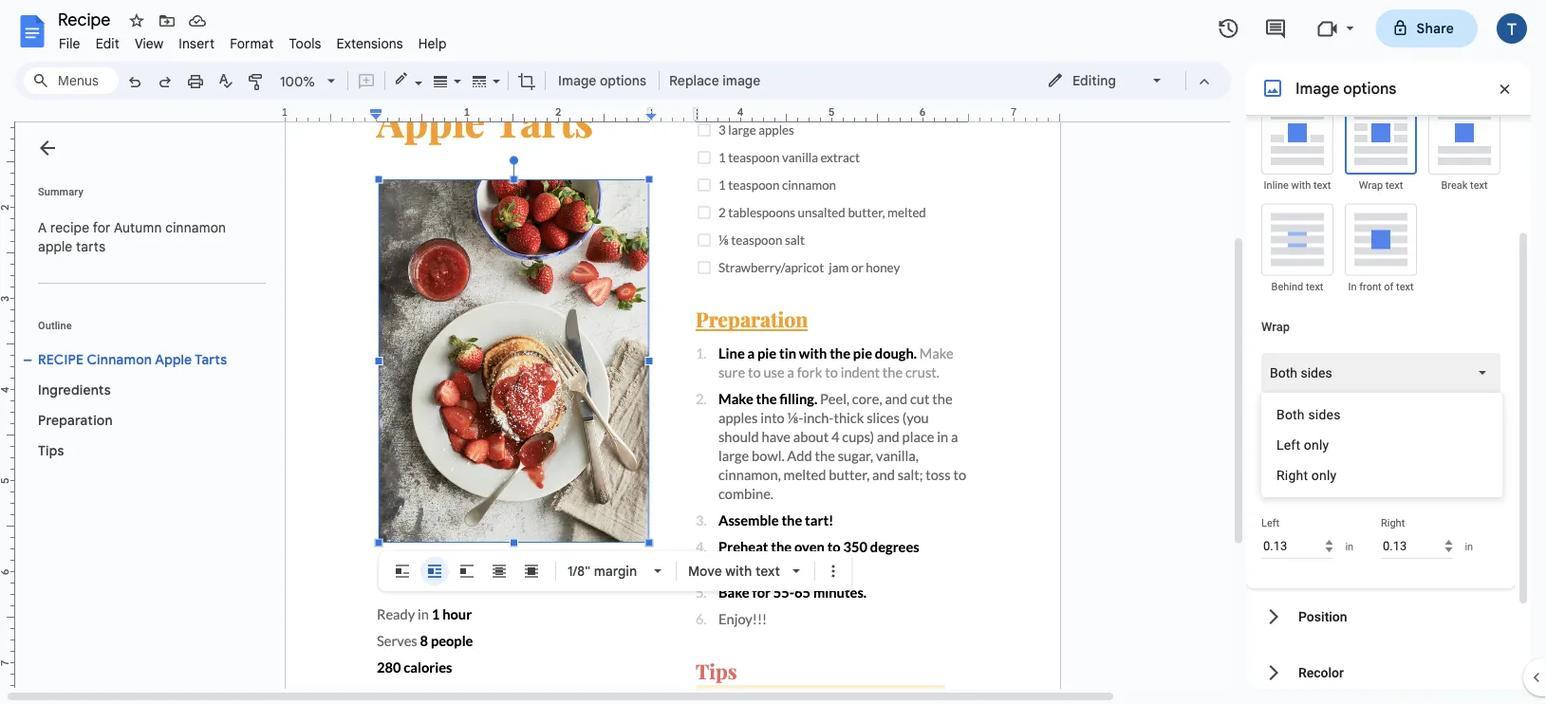 Task type: locate. For each thing, give the bounding box(es) containing it.
1 horizontal spatial wrap
[[1359, 179, 1383, 191]]

left down margins
[[1277, 437, 1301, 453]]

recipe
[[38, 351, 84, 368]]

position tab
[[1247, 589, 1516, 645]]

image options up inline with text option
[[1296, 79, 1397, 98]]

left
[[1277, 437, 1301, 453], [1262, 517, 1280, 529]]

option group inside image options application
[[388, 557, 546, 586]]

image options inside button
[[558, 72, 647, 89]]

wrap text radio left break text radio
[[421, 557, 449, 586]]

left margin image
[[286, 107, 382, 122]]

both up left only
[[1277, 407, 1305, 422]]

only down left only
[[1312, 468, 1337, 483]]

a recipe for autumn cinnamon apple tarts
[[38, 219, 230, 255]]

format
[[230, 35, 274, 52]]

menu bar containing file
[[51, 25, 454, 56]]

only for left only
[[1304, 437, 1329, 453]]

0 horizontal spatial wrap
[[1262, 320, 1290, 334]]

mode and view toolbar
[[1033, 62, 1220, 100]]

both up margins
[[1270, 365, 1298, 381]]

1 vertical spatial right
[[1381, 517, 1405, 529]]

1 horizontal spatial wrap text radio
[[1345, 103, 1417, 175]]

option group
[[388, 557, 546, 586]]

edit
[[96, 35, 120, 52]]

0 vertical spatial with
[[1292, 179, 1311, 191]]

image options
[[558, 72, 647, 89], [1296, 79, 1397, 98]]

Zoom field
[[272, 67, 344, 96]]

0 vertical spatial wrap text radio
[[1345, 103, 1417, 175]]

2 in from the left
[[1465, 541, 1474, 553]]

sides inside both sides option
[[1301, 365, 1333, 381]]

0 horizontal spatial right
[[1277, 468, 1308, 483]]

only
[[1304, 437, 1329, 453], [1312, 468, 1337, 483]]

0 vertical spatial wrap
[[1359, 179, 1383, 191]]

both sides inside wrap text options "list box"
[[1270, 365, 1333, 381]]

replace image button
[[664, 66, 765, 95]]

front
[[1360, 281, 1382, 292]]

only for right only
[[1312, 468, 1337, 483]]

left for left only
[[1277, 437, 1301, 453]]

editing button
[[1034, 66, 1177, 95]]

preparation
[[38, 412, 113, 429]]

sides up left only
[[1309, 407, 1341, 422]]

right up right margin, measured in inches. value must be between 0 and 22 text box
[[1381, 517, 1405, 529]]

summary heading
[[38, 184, 83, 199]]

break text
[[1442, 179, 1488, 191]]

1 horizontal spatial options
[[1344, 79, 1397, 98]]

right
[[1277, 468, 1308, 483], [1381, 517, 1405, 529]]

Menus field
[[24, 67, 119, 94]]

for
[[93, 219, 111, 236]]

text
[[1314, 179, 1331, 191], [1386, 179, 1403, 191], [1471, 179, 1488, 191], [1306, 281, 1324, 292], [1397, 281, 1414, 292], [1339, 418, 1360, 432], [756, 563, 780, 580]]

insert
[[179, 35, 215, 52]]

wrap text options list box
[[1262, 353, 1501, 393]]

tools menu item
[[281, 32, 329, 55]]

move with text
[[688, 563, 780, 580]]

Behind text radio
[[1262, 204, 1334, 276]]

main toolbar
[[118, 66, 766, 98]]

Inline with text radio
[[1262, 103, 1334, 175]]

menu bar
[[51, 25, 454, 56]]

in right the left margin, measured in inches. value must be between 0 and 22 text field
[[1346, 541, 1354, 553]]

text right inline
[[1314, 179, 1331, 191]]

0 horizontal spatial image
[[558, 72, 597, 89]]

1
[[282, 106, 288, 119]]

position
[[1299, 609, 1348, 624]]

image
[[558, 72, 597, 89], [1296, 79, 1340, 98]]

recipe cinnamon apple tarts
[[38, 351, 227, 368]]

right inside list box
[[1277, 468, 1308, 483]]

In front of text radio
[[517, 557, 546, 586]]

1 vertical spatial wrap text radio
[[421, 557, 449, 586]]

0 horizontal spatial with
[[726, 563, 752, 580]]

0 horizontal spatial image options
[[558, 72, 647, 89]]

with inside image options "section"
[[1292, 179, 1311, 191]]

left for left
[[1262, 517, 1280, 529]]

0 vertical spatial only
[[1304, 437, 1329, 453]]

0 vertical spatial both
[[1270, 365, 1298, 381]]

with
[[1292, 179, 1311, 191], [726, 563, 752, 580]]

replace
[[669, 72, 719, 89]]

0 horizontal spatial options
[[600, 72, 647, 89]]

wrap text
[[1359, 179, 1403, 191]]

with inside option
[[726, 563, 752, 580]]

menu bar inside menu bar banner
[[51, 25, 454, 56]]

autumn
[[114, 219, 162, 236]]

Wrap text radio
[[1345, 103, 1417, 175], [421, 557, 449, 586]]

in
[[1346, 541, 1354, 553], [1465, 541, 1474, 553]]

Break text radio
[[453, 557, 481, 586]]

margins
[[1262, 418, 1307, 432]]

both sides up margins from text
[[1270, 365, 1333, 381]]

text right move
[[756, 563, 780, 580]]

apple
[[38, 238, 72, 255]]

0 vertical spatial sides
[[1301, 365, 1333, 381]]

both sides
[[1270, 365, 1333, 381], [1277, 407, 1341, 422]]

left inside list box
[[1277, 437, 1301, 453]]

1 vertical spatial with
[[726, 563, 752, 580]]

wrap text radio up wrap text
[[1345, 103, 1417, 175]]

both sides up left only
[[1277, 407, 1341, 422]]

1 vertical spatial left
[[1262, 517, 1280, 529]]

0 horizontal spatial in
[[1346, 541, 1354, 553]]

right for right only
[[1277, 468, 1308, 483]]

sides
[[1301, 365, 1333, 381], [1309, 407, 1341, 422]]

0 vertical spatial both sides
[[1270, 365, 1333, 381]]

recolor
[[1299, 665, 1344, 680]]

image inside "section"
[[1296, 79, 1340, 98]]

text right of
[[1397, 281, 1414, 292]]

left up the left margin, measured in inches. value must be between 0 and 22 text field
[[1262, 517, 1280, 529]]

options
[[600, 72, 647, 89], [1344, 79, 1397, 98]]

options left replace
[[600, 72, 647, 89]]

list box containing both sides
[[1262, 393, 1503, 497]]

cinnamon
[[87, 351, 152, 368]]

list box
[[1262, 393, 1503, 497]]

wrap
[[1359, 179, 1383, 191], [1262, 320, 1290, 334]]

of
[[1384, 281, 1394, 292]]

ingredients
[[38, 382, 111, 398]]

in for right
[[1465, 541, 1474, 553]]

toolbar
[[383, 557, 848, 586]]

move
[[688, 563, 722, 580]]

1 horizontal spatial with
[[1292, 179, 1311, 191]]

options inside image options "section"
[[1344, 79, 1397, 98]]

document outline element
[[15, 122, 273, 689]]

left only
[[1277, 437, 1329, 453]]

both
[[1270, 365, 1298, 381], [1277, 407, 1305, 422]]

1 horizontal spatial in
[[1465, 541, 1474, 553]]

recolor tab
[[1247, 645, 1516, 701]]

1 vertical spatial only
[[1312, 468, 1337, 483]]

1 horizontal spatial right
[[1381, 517, 1405, 529]]

0 horizontal spatial wrap text radio
[[421, 557, 449, 586]]

1 in from the left
[[1346, 541, 1354, 553]]

in front of text
[[1348, 281, 1414, 292]]

1 horizontal spatial image options
[[1296, 79, 1397, 98]]

options down share button
[[1344, 79, 1397, 98]]

toolbar containing 1/8" margin
[[383, 557, 848, 586]]

0 vertical spatial right
[[1277, 468, 1308, 483]]

right down top
[[1277, 468, 1308, 483]]

with right inline
[[1292, 179, 1311, 191]]

image options left replace
[[558, 72, 647, 89]]

1 vertical spatial wrap
[[1262, 320, 1290, 334]]

In front of text radio
[[1345, 204, 1417, 276]]

0 vertical spatial left
[[1277, 437, 1301, 453]]

share
[[1417, 20, 1454, 37]]

text inside option
[[756, 563, 780, 580]]

wrap up in front of text option
[[1359, 179, 1383, 191]]

Top margin, measured in inches. Value must be between 0 and 22 text field
[[1262, 469, 1333, 494]]

Bottom margin, measured in inches. Value must be between 0 and 22 text field
[[1381, 469, 1453, 494]]

sides up margins from text
[[1301, 365, 1333, 381]]

edit menu item
[[88, 32, 127, 55]]

apple
[[155, 351, 192, 368]]

in right right margin, measured in inches. value must be between 0 and 22 text box
[[1465, 541, 1474, 553]]

only down margins from text
[[1304, 437, 1329, 453]]

1 horizontal spatial image
[[1296, 79, 1340, 98]]

wrap down behind
[[1262, 320, 1290, 334]]

help menu item
[[411, 32, 454, 55]]

inline with text
[[1264, 179, 1331, 191]]

with right move
[[726, 563, 752, 580]]

text up in front of text option
[[1386, 179, 1403, 191]]



Task type: describe. For each thing, give the bounding box(es) containing it.
break
[[1442, 179, 1468, 191]]

text right behind
[[1306, 281, 1324, 292]]

in
[[1348, 281, 1357, 292]]

Behind text radio
[[485, 557, 514, 586]]

1/8" margin
[[568, 563, 637, 580]]

top
[[1262, 452, 1279, 464]]

move with text option
[[688, 563, 780, 580]]

Right margin, measured in inches. Value must be between 0 and 22 text field
[[1381, 534, 1453, 559]]

view menu item
[[127, 32, 171, 55]]

right only
[[1277, 468, 1337, 483]]

summary element
[[28, 209, 266, 266]]

wrap text radio inside image options "section"
[[1345, 103, 1417, 175]]

Left margin, measured in inches. Value must be between 0 and 22 text field
[[1262, 534, 1333, 559]]

replace image
[[669, 72, 761, 89]]

with for inline
[[1292, 179, 1311, 191]]

summary
[[38, 186, 83, 197]]

insert menu item
[[171, 32, 222, 55]]

tarts
[[76, 238, 106, 255]]

outline heading
[[15, 318, 273, 345]]

file
[[59, 35, 80, 52]]

1/8"
[[568, 563, 591, 580]]

tips
[[38, 442, 64, 459]]

text right the break
[[1471, 179, 1488, 191]]

image options button
[[550, 66, 655, 95]]

cinnamon
[[165, 219, 226, 236]]

with for move
[[726, 563, 752, 580]]

tools
[[289, 35, 321, 52]]

right for right
[[1381, 517, 1405, 529]]

Break text radio
[[1429, 103, 1501, 175]]

1 vertical spatial both
[[1277, 407, 1305, 422]]

image
[[723, 72, 761, 89]]

recipe
[[50, 219, 90, 236]]

Star checkbox
[[123, 8, 150, 34]]

1 vertical spatial sides
[[1309, 407, 1341, 422]]

behind
[[1272, 281, 1304, 292]]

image options section
[[1247, 2, 1531, 701]]

view
[[135, 35, 164, 52]]

right margin image
[[964, 107, 1059, 122]]

menu bar banner
[[0, 0, 1547, 704]]

text right from
[[1339, 418, 1360, 432]]

In line radio
[[388, 557, 417, 586]]

share button
[[1376, 9, 1478, 47]]

image inside button
[[558, 72, 597, 89]]

options inside image options button
[[600, 72, 647, 89]]

wrap for wrap
[[1262, 320, 1290, 334]]

outline
[[38, 319, 72, 331]]

image options application
[[0, 0, 1547, 704]]

Zoom text field
[[275, 68, 321, 95]]

margins from text
[[1262, 418, 1360, 432]]

inline
[[1264, 179, 1289, 191]]

wrap for wrap text
[[1359, 179, 1383, 191]]

help
[[418, 35, 447, 52]]

a
[[38, 219, 47, 236]]

one eighth inch margin option
[[568, 563, 637, 580]]

1 vertical spatial both sides
[[1277, 407, 1341, 422]]

both sides option
[[1270, 364, 1333, 383]]

extensions menu item
[[329, 32, 411, 55]]

editing
[[1073, 72, 1116, 89]]

behind text
[[1272, 281, 1324, 292]]

list box inside image options "section"
[[1262, 393, 1503, 497]]

both inside both sides option
[[1270, 365, 1298, 381]]

image options inside "section"
[[1296, 79, 1397, 98]]

file menu item
[[51, 32, 88, 55]]

in for left
[[1346, 541, 1354, 553]]

from
[[1310, 418, 1336, 432]]

extensions
[[337, 35, 403, 52]]

margin
[[594, 563, 637, 580]]

format menu item
[[222, 32, 281, 55]]

tarts
[[195, 351, 227, 368]]

Rename text field
[[51, 8, 122, 30]]



Task type: vqa. For each thing, say whether or not it's contained in the screenshot.
the version
no



